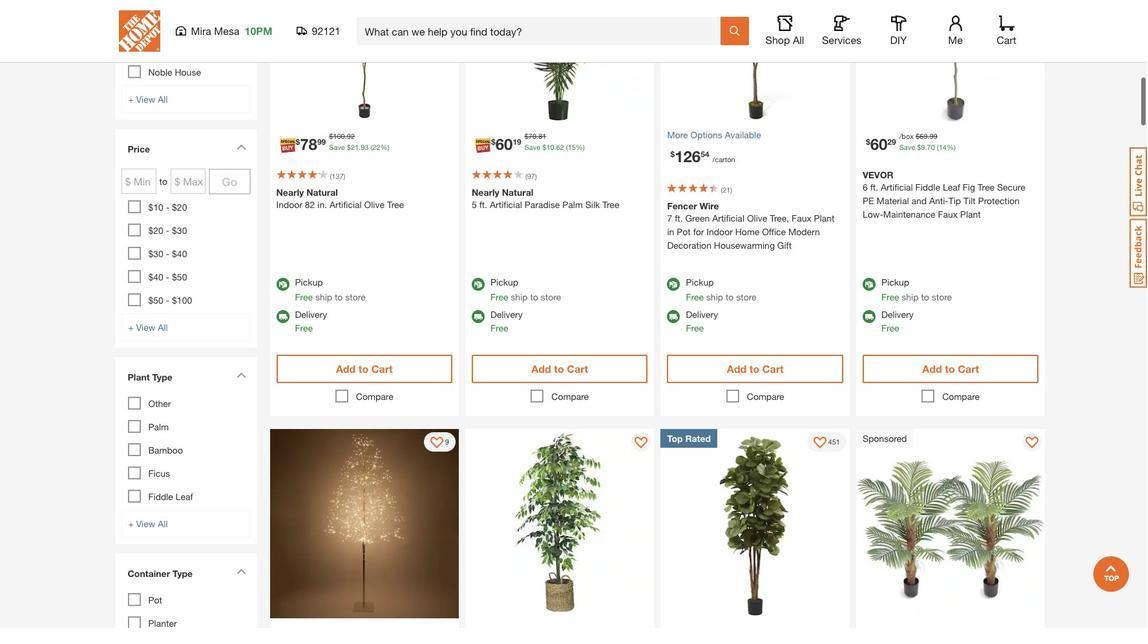 Task type: locate. For each thing, give the bounding box(es) containing it.
available shipping image for 6 ft. artificial fiddle leaf fig tree secure pe material and anti-tip tilt protection low-maintenance faux plant
[[863, 311, 876, 323]]

1 horizontal spatial leaf
[[943, 182, 960, 193]]

+ view all link down house
[[121, 85, 250, 113]]

1 compare from the left
[[356, 391, 393, 402]]

available shipping image for (
[[472, 311, 485, 323]]

2 save from the left
[[525, 143, 540, 151]]

1 horizontal spatial nearly
[[472, 187, 499, 198]]

0 horizontal spatial save
[[329, 143, 345, 151]]

2 %) from the left
[[576, 143, 585, 151]]

for
[[693, 227, 704, 238]]

available shipping image
[[276, 311, 289, 323], [667, 311, 680, 323]]

palm down other
[[148, 421, 169, 432]]

) up 'nearly natural indoor 82 in. artificial olive tree'
[[344, 172, 345, 181]]

caret icon image inside plant type link
[[236, 372, 246, 378]]

1 %) from the left
[[380, 143, 389, 151]]

0 vertical spatial ft.
[[870, 182, 878, 193]]

available for pickup image
[[276, 278, 289, 291], [472, 278, 485, 291], [863, 278, 876, 291]]

$ left 29
[[866, 137, 870, 147]]

$10 - $20
[[148, 202, 187, 213]]

tree for fig
[[978, 182, 995, 193]]

$50 up $100
[[172, 271, 187, 282]]

store for 5 ft. artificial paradise palm silk tree
[[541, 292, 561, 303]]

1 available shipping image from the left
[[276, 311, 289, 323]]

+ up plant type
[[128, 322, 134, 333]]

2 available shipping image from the left
[[667, 311, 680, 323]]

3 - from the top
[[166, 248, 169, 259]]

fencer
[[667, 201, 697, 212]]

1 vertical spatial home
[[735, 227, 760, 238]]

go button
[[209, 168, 250, 194]]

21
[[351, 143, 359, 151], [723, 186, 731, 194]]

1 nearly from the left
[[276, 187, 304, 198]]

add to cart
[[336, 363, 393, 375], [532, 363, 588, 375], [727, 363, 784, 375], [923, 363, 979, 375]]

3 delivery free from the left
[[686, 309, 718, 334]]

2 available shipping image from the left
[[863, 311, 876, 323]]

indoor left "82"
[[276, 199, 302, 210]]

60 left the /box
[[870, 135, 888, 153]]

$ left 19
[[491, 137, 496, 147]]

secure
[[997, 182, 1026, 193]]

3 display image from the left
[[1026, 437, 1039, 450]]

1 display image from the left
[[430, 437, 443, 450]]

natural for 78
[[306, 187, 338, 198]]

0 horizontal spatial available for pickup image
[[276, 278, 289, 291]]

palm left the silk at the top right of page
[[562, 199, 583, 210]]

$40 up $40 - $50 link
[[172, 248, 187, 259]]

2 add to cart button from the left
[[472, 355, 648, 384]]

ft. inside fencer wire 7 ft. green artificial olive tree, faux plant in pot for indoor home office modern decoration housewarming gift
[[675, 213, 683, 224]]

low-
[[863, 209, 883, 220]]

save down the /box
[[900, 143, 915, 151]]

0 horizontal spatial olive
[[364, 199, 385, 210]]

1 vertical spatial 9
[[445, 438, 449, 446]]

) up nearly natural 5 ft. artificial paradise palm silk tree
[[535, 172, 537, 181]]

$20 - $30 link
[[148, 225, 187, 236]]

nearly inside 'nearly natural indoor 82 in. artificial olive tree'
[[276, 187, 304, 198]]

me
[[948, 34, 963, 46]]

vickerman
[[148, 20, 191, 31]]

- down $30 - $40
[[166, 271, 169, 282]]

/box
[[900, 132, 914, 141]]

$ inside $ 78 99
[[296, 137, 300, 147]]

artificial ​palm tree 4 ft. tall faux plant with 10-artificial leaves and moss-covered potting soil lifelike fake tree image
[[856, 429, 1045, 619]]

$ inside $ 126 54 /carton
[[671, 150, 675, 159]]

0 horizontal spatial available shipping image
[[472, 311, 485, 323]]

3 add to cart from the left
[[727, 363, 784, 375]]

1 horizontal spatial %)
[[576, 143, 585, 151]]

mira mesa 10pm
[[191, 25, 272, 37]]

1 horizontal spatial )
[[535, 172, 537, 181]]

0 horizontal spatial indoor
[[276, 199, 302, 210]]

( right the 93
[[371, 143, 373, 151]]

nearly
[[276, 187, 304, 198], [472, 187, 499, 198]]

21 left the 93
[[351, 143, 359, 151]]

1 horizontal spatial display image
[[635, 437, 648, 450]]

60 inside the $ 60 29 /box $ 69 . 99 save $ 9 . 70 ( 14 %)
[[870, 135, 888, 153]]

$40 down $30 - $40
[[148, 271, 163, 282]]

0 vertical spatial olive
[[364, 199, 385, 210]]

2 horizontal spatial save
[[900, 143, 915, 151]]

cart inside cart link
[[997, 34, 1017, 46]]

( inside $ 70 . 81 save $ 10 . 62 ( 15 %)
[[566, 143, 568, 151]]

2 vertical spatial view
[[136, 518, 155, 529]]

3 available for pickup image from the left
[[863, 278, 876, 291]]

0 horizontal spatial available shipping image
[[276, 311, 289, 323]]

1 vertical spatial $20
[[148, 225, 163, 236]]

2 delivery from the left
[[491, 309, 523, 320]]

1 vertical spatial type
[[173, 568, 193, 579]]

99 inside the $ 60 29 /box $ 69 . 99 save $ 9 . 70 ( 14 %)
[[930, 132, 938, 141]]

save down 81
[[525, 143, 540, 151]]

3 ship from the left
[[706, 292, 723, 303]]

cart
[[997, 34, 1017, 46], [371, 363, 393, 375], [567, 363, 588, 375], [762, 363, 784, 375], [958, 363, 979, 375]]

82
[[305, 199, 315, 210]]

live chat image
[[1130, 147, 1147, 217]]

1 add to cart button from the left
[[276, 355, 452, 384]]

$50 down $40 - $50
[[148, 295, 163, 306]]

0 horizontal spatial 21
[[351, 143, 359, 151]]

natural down 97
[[502, 187, 533, 198]]

1 vertical spatial +
[[128, 322, 134, 333]]

+ view all down fiddle leaf link
[[128, 518, 168, 529]]

1 horizontal spatial palm
[[562, 199, 583, 210]]

add to cart for 5 ft. artificial paradise palm silk tree
[[532, 363, 588, 375]]

artificial down wire
[[712, 213, 745, 224]]

1 available shipping image from the left
[[472, 311, 485, 323]]

natural up in.
[[306, 187, 338, 198]]

pickup for (
[[686, 277, 714, 288]]

1 horizontal spatial fiddle
[[916, 182, 940, 193]]

leaf up 'tip'
[[943, 182, 960, 193]]

4 add to cart button from the left
[[863, 355, 1039, 384]]

6 ft. artificial fiddle leaf fig tree secure pe material and anti-tip tilt protection low-maintenance faux plant image
[[856, 0, 1045, 122]]

natural inside 'nearly natural indoor 82 in. artificial olive tree'
[[306, 187, 338, 198]]

451
[[828, 438, 840, 446]]

1 horizontal spatial available shipping image
[[863, 311, 876, 323]]

fiddle
[[916, 182, 940, 193], [148, 491, 173, 502]]

view down noble
[[136, 94, 155, 105]]

$ 100 . 92 save $ 21 . 93 ( 22 %)
[[329, 132, 389, 151]]

material
[[877, 196, 909, 206]]

3 caret icon image from the top
[[236, 569, 246, 575]]

0 vertical spatial $20
[[172, 202, 187, 213]]

to
[[159, 176, 167, 187], [335, 292, 343, 303], [530, 292, 538, 303], [726, 292, 734, 303], [921, 292, 929, 303], [359, 363, 369, 375], [554, 363, 564, 375], [750, 363, 760, 375], [945, 363, 955, 375]]

3 pickup from the left
[[686, 277, 714, 288]]

view down $50 - $100 "link" at the top left
[[136, 322, 155, 333]]

1 horizontal spatial 99
[[930, 132, 938, 141]]

1 vertical spatial $30
[[148, 248, 163, 259]]

2 ship from the left
[[511, 292, 528, 303]]

2 display image from the left
[[635, 437, 648, 450]]

99 left 100
[[317, 137, 326, 147]]

+ view all link down fiddle leaf link
[[121, 510, 250, 538]]

all down $50 - $100
[[158, 322, 168, 333]]

all right shop on the top of the page
[[793, 34, 804, 46]]

+ up container at the bottom left
[[128, 518, 134, 529]]

4 delivery from the left
[[882, 309, 914, 320]]

delivery
[[295, 309, 327, 320], [491, 309, 523, 320], [686, 309, 718, 320], [882, 309, 914, 320]]

2 vertical spatial +
[[128, 518, 134, 529]]

1 horizontal spatial ft.
[[675, 213, 683, 224]]

60 for $ 60 19
[[496, 135, 513, 153]]

vintage home
[[148, 43, 205, 54]]

5 ft. artificial paradise palm silk tree image
[[465, 0, 654, 122]]

2 vertical spatial + view all link
[[121, 510, 250, 538]]

tree
[[978, 182, 995, 193], [387, 199, 404, 210], [603, 199, 619, 210]]

2 - from the top
[[166, 225, 169, 236]]

caret icon image inside container type link
[[236, 569, 246, 575]]

0 vertical spatial + view all
[[128, 94, 168, 105]]

70 left 14
[[927, 143, 935, 151]]

nearly for 60
[[472, 187, 499, 198]]

container type link
[[121, 560, 250, 590]]

natural for 60
[[502, 187, 533, 198]]

2 add from the left
[[532, 363, 551, 375]]

+ view all link
[[121, 85, 250, 113], [121, 313, 250, 341], [121, 510, 250, 538]]

nearly inside nearly natural 5 ft. artificial paradise palm silk tree
[[472, 187, 499, 198]]

1 + view all from the top
[[128, 94, 168, 105]]

+ view all link for vickerman
[[121, 85, 250, 113]]

1 horizontal spatial $50
[[172, 271, 187, 282]]

99
[[930, 132, 938, 141], [317, 137, 326, 147]]

7
[[667, 213, 672, 224]]

plant up other
[[128, 372, 150, 383]]

1 horizontal spatial available for pickup image
[[472, 278, 485, 291]]

nearly for 78
[[276, 187, 304, 198]]

maintenance
[[883, 209, 936, 220]]

1 horizontal spatial home
[[735, 227, 760, 238]]

1 - from the top
[[166, 202, 169, 213]]

gift
[[777, 240, 792, 251]]

1 add to cart from the left
[[336, 363, 393, 375]]

2 available for pickup image from the left
[[472, 278, 485, 291]]

home inside fencer wire 7 ft. green artificial olive tree, faux plant in pot for indoor home office modern decoration housewarming gift
[[735, 227, 760, 238]]

home
[[181, 43, 205, 54], [735, 227, 760, 238]]

0 horizontal spatial faux
[[792, 213, 812, 224]]

type for container type
[[173, 568, 193, 579]]

tree inside 'nearly natural indoor 82 in. artificial olive tree'
[[387, 199, 404, 210]]

save inside the $ 60 29 /box $ 69 . 99 save $ 9 . 70 ( 14 %)
[[900, 143, 915, 151]]

2 horizontal spatial %)
[[947, 143, 956, 151]]

plant down tilt
[[960, 209, 981, 220]]

1 horizontal spatial olive
[[747, 213, 767, 224]]

)
[[344, 172, 345, 181], [535, 172, 537, 181], [731, 186, 732, 194]]

1 vertical spatial leaf
[[176, 491, 193, 502]]

4 ship from the left
[[902, 292, 919, 303]]

2 add to cart from the left
[[532, 363, 588, 375]]

4 delivery free from the left
[[882, 309, 914, 334]]

plant type
[[128, 372, 172, 383]]

0 vertical spatial indoor
[[276, 199, 302, 210]]

1 horizontal spatial available shipping image
[[667, 311, 680, 323]]

1 horizontal spatial natural
[[502, 187, 533, 198]]

2 caret icon image from the top
[[236, 372, 246, 378]]

) down the /carton on the right of page
[[731, 186, 732, 194]]

1 vertical spatial ft.
[[479, 199, 487, 210]]

display image inside 9 dropdown button
[[430, 437, 443, 450]]

faux
[[938, 209, 958, 220], [792, 213, 812, 224]]

ship for 5 ft. artificial paradise palm silk tree
[[511, 292, 528, 303]]

available shipping image for (
[[667, 311, 680, 323]]

3 view from the top
[[136, 518, 155, 529]]

+ view all for vickerman
[[128, 94, 168, 105]]

type right container at the bottom left
[[173, 568, 193, 579]]

add to cart button
[[276, 355, 452, 384], [472, 355, 648, 384], [667, 355, 843, 384], [863, 355, 1039, 384]]

451 button
[[807, 433, 847, 452]]

3 delivery from the left
[[686, 309, 718, 320]]

1 pickup from the left
[[295, 277, 323, 288]]

%) for 78
[[380, 143, 389, 151]]

2 vertical spatial caret icon image
[[236, 569, 246, 575]]

tree inside the 'vevor 6 ft. artificial fiddle leaf fig tree secure pe material and anti-tip tilt protection low-maintenance faux plant'
[[978, 182, 995, 193]]

artificial right 5
[[490, 199, 522, 210]]

9 inside the $ 60 29 /box $ 69 . 99 save $ 9 . 70 ( 14 %)
[[921, 143, 925, 151]]

ft. right 7
[[675, 213, 683, 224]]

fiddle down the ficus
[[148, 491, 173, 502]]

pot right in
[[677, 227, 691, 238]]

tip
[[949, 196, 961, 206]]

0 horizontal spatial %)
[[380, 143, 389, 151]]

7 ft. artificial gold lighted tree with 930 warm white led fairy lights image
[[270, 429, 459, 619]]

1 vertical spatial $40
[[148, 271, 163, 282]]

0 vertical spatial caret icon image
[[236, 144, 246, 150]]

services button
[[821, 16, 863, 47]]

$40 - $50 link
[[148, 271, 187, 282]]

3 store from the left
[[736, 292, 757, 303]]

1 horizontal spatial pot
[[677, 227, 691, 238]]

21 inside the $ 100 . 92 save $ 21 . 93 ( 22 %)
[[351, 143, 359, 151]]

in
[[667, 227, 674, 238]]

0 horizontal spatial leaf
[[176, 491, 193, 502]]

2 store from the left
[[541, 292, 561, 303]]

0 horizontal spatial ft.
[[479, 199, 487, 210]]

available shipping image
[[472, 311, 485, 323], [863, 311, 876, 323]]

1 store from the left
[[345, 292, 366, 303]]

1 horizontal spatial save
[[525, 143, 540, 151]]

1 add from the left
[[336, 363, 356, 375]]

2 horizontal spatial display image
[[1026, 437, 1039, 450]]

ft. right 6
[[870, 182, 878, 193]]

compare for (
[[747, 391, 784, 402]]

caret icon image inside price link
[[236, 144, 246, 150]]

/carton
[[713, 155, 735, 164]]

1 delivery free from the left
[[295, 309, 327, 334]]

faux inside the 'vevor 6 ft. artificial fiddle leaf fig tree secure pe material and anti-tip tilt protection low-maintenance faux plant'
[[938, 209, 958, 220]]

natural inside nearly natural 5 ft. artificial paradise palm silk tree
[[502, 187, 533, 198]]

+ view all link down $100
[[121, 313, 250, 341]]

- for $20
[[166, 225, 169, 236]]

top
[[667, 433, 683, 444]]

$ 60 19
[[491, 135, 521, 153]]

0 vertical spatial +
[[128, 94, 134, 105]]

0 vertical spatial palm
[[562, 199, 583, 210]]

2 60 from the left
[[870, 135, 888, 153]]

2 vertical spatial + view all
[[128, 518, 168, 529]]

add for 5 ft. artificial paradise palm silk tree
[[532, 363, 551, 375]]

faux down 'tip'
[[938, 209, 958, 220]]

70 inside the $ 60 29 /box $ 69 . 99 save $ 9 . 70 ( 14 %)
[[927, 143, 935, 151]]

2 pickup from the left
[[491, 277, 518, 288]]

view for vickerman
[[136, 94, 155, 105]]

( right 29
[[937, 143, 939, 151]]

2 nearly from the left
[[472, 187, 499, 198]]

0 horizontal spatial natural
[[306, 187, 338, 198]]

3 + view all link from the top
[[121, 510, 250, 538]]

60 left 81
[[496, 135, 513, 153]]

type
[[152, 372, 172, 383], [173, 568, 193, 579]]

home down the mira
[[181, 43, 205, 54]]

fiddle inside the 'vevor 6 ft. artificial fiddle leaf fig tree secure pe material and anti-tip tilt protection low-maintenance faux plant'
[[916, 182, 940, 193]]

ft. inside nearly natural 5 ft. artificial paradise palm silk tree
[[479, 199, 487, 210]]

delivery for indoor 82 in. artificial olive tree
[[295, 309, 327, 320]]

0 horizontal spatial )
[[344, 172, 345, 181]]

2 delivery free from the left
[[491, 309, 523, 334]]

1 vertical spatial view
[[136, 322, 155, 333]]

pickup free ship to store
[[295, 277, 366, 303], [491, 277, 561, 303], [686, 277, 757, 303], [882, 277, 952, 303]]

%) inside the $ 60 29 /box $ 69 . 99 save $ 9 . 70 ( 14 %)
[[947, 143, 956, 151]]

silk
[[585, 199, 600, 210]]

pot down the container type in the left of the page
[[148, 595, 162, 606]]

olive
[[364, 199, 385, 210], [747, 213, 767, 224]]

0 vertical spatial + view all link
[[121, 85, 250, 113]]

0 horizontal spatial 70
[[529, 132, 537, 141]]

+ view all down noble
[[128, 94, 168, 105]]

( right 62
[[566, 143, 568, 151]]

0 horizontal spatial $30
[[148, 248, 163, 259]]

anti-
[[929, 196, 949, 206]]

all
[[793, 34, 804, 46], [158, 94, 168, 105], [158, 322, 168, 333], [158, 518, 168, 529]]

78
[[300, 135, 317, 153]]

olive for tree,
[[747, 213, 767, 224]]

pickup free ship to store for 5 ft. artificial paradise palm silk tree
[[491, 277, 561, 303]]

free
[[295, 292, 313, 303], [491, 292, 508, 303], [686, 292, 704, 303], [882, 292, 899, 303], [295, 323, 313, 334], [491, 323, 508, 334], [686, 323, 704, 334], [882, 323, 899, 334]]

1 horizontal spatial 70
[[927, 143, 935, 151]]

+ view all down $50 - $100 "link" at the top left
[[128, 322, 168, 333]]

$ left 100
[[296, 137, 300, 147]]

caret icon image
[[236, 144, 246, 150], [236, 372, 246, 378], [236, 569, 246, 575]]

$ down 'more' in the top right of the page
[[671, 150, 675, 159]]

container type
[[128, 568, 193, 579]]

1 horizontal spatial $20
[[172, 202, 187, 213]]

caret icon image for plant type
[[236, 372, 246, 378]]

cart for 5 ft. artificial paradise palm silk tree
[[567, 363, 588, 375]]

0 vertical spatial 21
[[351, 143, 359, 151]]

1 delivery from the left
[[295, 309, 327, 320]]

7 ft. green artificial olive tree, faux plant in pot for indoor home office modern decoration housewarming gift image
[[661, 0, 850, 122]]

save down 100
[[329, 143, 345, 151]]

- up $40 - $50 link
[[166, 248, 169, 259]]

4 - from the top
[[166, 271, 169, 282]]

compare
[[356, 391, 393, 402], [552, 391, 589, 402], [747, 391, 784, 402], [943, 391, 980, 402]]

$50
[[172, 271, 187, 282], [148, 295, 163, 306]]

$30 up $40 - $50 link
[[148, 248, 163, 259]]

indoor right for
[[707, 227, 733, 238]]

2 horizontal spatial tree
[[978, 182, 995, 193]]

compare for 5 ft. artificial paradise palm silk tree
[[552, 391, 589, 402]]

%) for 60
[[576, 143, 585, 151]]

view
[[136, 94, 155, 105], [136, 322, 155, 333], [136, 518, 155, 529]]

indoor inside fencer wire 7 ft. green artificial olive tree, faux plant in pot for indoor home office modern decoration housewarming gift
[[707, 227, 733, 238]]

97
[[527, 172, 535, 181]]

1 + view all link from the top
[[121, 85, 250, 113]]

1 save from the left
[[329, 143, 345, 151]]

1 caret icon image from the top
[[236, 144, 246, 150]]

ft. right 5
[[479, 199, 487, 210]]

1 vertical spatial + view all
[[128, 322, 168, 333]]

olive right in.
[[364, 199, 385, 210]]

olive for tree
[[364, 199, 385, 210]]

2 natural from the left
[[502, 187, 533, 198]]

2 compare from the left
[[552, 391, 589, 402]]

$30 down the $10 - $20 link
[[172, 225, 187, 236]]

1 vertical spatial olive
[[747, 213, 767, 224]]

fiddle leaf link
[[148, 491, 193, 502]]

0 vertical spatial $40
[[172, 248, 187, 259]]

1 horizontal spatial indoor
[[707, 227, 733, 238]]

olive up office at the right
[[747, 213, 767, 224]]

artificial up material
[[881, 182, 913, 193]]

0 horizontal spatial $40
[[148, 271, 163, 282]]

0 vertical spatial 70
[[529, 132, 537, 141]]

1 vertical spatial 21
[[723, 186, 731, 194]]

- right the $10
[[166, 202, 169, 213]]

0 vertical spatial view
[[136, 94, 155, 105]]

0 vertical spatial fiddle
[[916, 182, 940, 193]]

3 add to cart button from the left
[[667, 355, 843, 384]]

1 available for pickup image from the left
[[276, 278, 289, 291]]

5 - from the top
[[166, 295, 169, 306]]

%) inside $ 70 . 81 save $ 10 . 62 ( 15 %)
[[576, 143, 585, 151]]

store for indoor 82 in. artificial olive tree
[[345, 292, 366, 303]]

plant
[[960, 209, 981, 220], [814, 213, 835, 224], [128, 372, 150, 383]]

0 horizontal spatial display image
[[430, 437, 443, 450]]

+ view all link for palm
[[121, 510, 250, 538]]

pot link
[[148, 595, 162, 606]]

view down fiddle leaf link
[[136, 518, 155, 529]]

delivery free for (
[[686, 309, 718, 334]]

paradise
[[525, 199, 560, 210]]

( up nearly natural 5 ft. artificial paradise palm silk tree
[[525, 172, 527, 181]]

1 + from the top
[[128, 94, 134, 105]]

save inside the $ 100 . 92 save $ 21 . 93 ( 22 %)
[[329, 143, 345, 151]]

add to cart button for indoor 82 in. artificial olive tree
[[276, 355, 452, 384]]

62
[[556, 143, 564, 151]]

fig
[[963, 182, 975, 193]]

0 horizontal spatial $50
[[148, 295, 163, 306]]

pot inside fencer wire 7 ft. green artificial olive tree, faux plant in pot for indoor home office modern decoration housewarming gift
[[677, 227, 691, 238]]

faux up the modern
[[792, 213, 812, 224]]

save
[[329, 143, 345, 151], [525, 143, 540, 151], [900, 143, 915, 151]]

3 pickup free ship to store from the left
[[686, 277, 757, 303]]

- down the $10 - $20 link
[[166, 225, 169, 236]]

1 60 from the left
[[496, 135, 513, 153]]

3 %) from the left
[[947, 143, 956, 151]]

2 vertical spatial ft.
[[675, 213, 683, 224]]

tilt
[[964, 196, 976, 206]]

+ up the price
[[128, 94, 134, 105]]

$50 - $100 link
[[148, 295, 192, 306]]

3 + view all from the top
[[128, 518, 168, 529]]

1 horizontal spatial 60
[[870, 135, 888, 153]]

1 ship from the left
[[315, 292, 332, 303]]

display image
[[430, 437, 443, 450], [635, 437, 648, 450], [1026, 437, 1039, 450]]

0 vertical spatial pot
[[677, 227, 691, 238]]

tree for olive
[[387, 199, 404, 210]]

1 horizontal spatial plant
[[814, 213, 835, 224]]

1 pickup free ship to store from the left
[[295, 277, 366, 303]]

1 natural from the left
[[306, 187, 338, 198]]

4 pickup free ship to store from the left
[[882, 277, 952, 303]]

3 save from the left
[[900, 143, 915, 151]]

save inside $ 70 . 81 save $ 10 . 62 ( 15 %)
[[525, 143, 540, 151]]

0 horizontal spatial 99
[[317, 137, 326, 147]]

artificial 6-foot ficus tree in basket image
[[465, 429, 654, 619]]

0 vertical spatial type
[[152, 372, 172, 383]]

3 add from the left
[[727, 363, 747, 375]]

21 down the /carton on the right of page
[[723, 186, 731, 194]]

fiddle up "and"
[[916, 182, 940, 193]]

10
[[546, 143, 554, 151]]

bamboo link
[[148, 445, 183, 456]]

leaf down bamboo
[[176, 491, 193, 502]]

0 horizontal spatial palm
[[148, 421, 169, 432]]

1 vertical spatial 70
[[927, 143, 935, 151]]

%) inside the $ 100 . 92 save $ 21 . 93 ( 22 %)
[[380, 143, 389, 151]]

$20 right the $10
[[172, 202, 187, 213]]

1 view from the top
[[136, 94, 155, 105]]

14
[[939, 143, 947, 151]]

go
[[222, 174, 238, 188]]

cart for indoor 82 in. artificial olive tree
[[371, 363, 393, 375]]

1 vertical spatial indoor
[[707, 227, 733, 238]]

2 horizontal spatial available for pickup image
[[863, 278, 876, 291]]

3 compare from the left
[[747, 391, 784, 402]]

home up housewarming
[[735, 227, 760, 238]]

1 horizontal spatial $30
[[172, 225, 187, 236]]

3 + from the top
[[128, 518, 134, 529]]

olive inside fencer wire 7 ft. green artificial olive tree, faux plant in pot for indoor home office modern decoration housewarming gift
[[747, 213, 767, 224]]

plant up the modern
[[814, 213, 835, 224]]

- for $40
[[166, 271, 169, 282]]

olive inside 'nearly natural indoor 82 in. artificial olive tree'
[[364, 199, 385, 210]]

2 pickup free ship to store from the left
[[491, 277, 561, 303]]

0 vertical spatial home
[[181, 43, 205, 54]]

1 vertical spatial + view all link
[[121, 313, 250, 341]]

99 right 69 at top right
[[930, 132, 938, 141]]

- for $50
[[166, 295, 169, 306]]

1 horizontal spatial 9
[[921, 143, 925, 151]]

type up other link
[[152, 372, 172, 383]]

leaf
[[943, 182, 960, 193], [176, 491, 193, 502]]

$20 down the $10
[[148, 225, 163, 236]]

artificial inside fencer wire 7 ft. green artificial olive tree, faux plant in pot for indoor home office modern decoration housewarming gift
[[712, 213, 745, 224]]

- left $100
[[166, 295, 169, 306]]

2 horizontal spatial ft.
[[870, 182, 878, 193]]

70 left 81
[[529, 132, 537, 141]]

2 horizontal spatial plant
[[960, 209, 981, 220]]

artificial right in.
[[330, 199, 362, 210]]

%)
[[380, 143, 389, 151], [576, 143, 585, 151], [947, 143, 956, 151]]

artificial inside nearly natural 5 ft. artificial paradise palm silk tree
[[490, 199, 522, 210]]

1 vertical spatial caret icon image
[[236, 372, 246, 378]]



Task type: vqa. For each thing, say whether or not it's contained in the screenshot.
'(' within '/BOX SAVE $ 180 . 99 ( 45 %)'
no



Task type: describe. For each thing, give the bounding box(es) containing it.
plant inside fencer wire 7 ft. green artificial olive tree, faux plant in pot for indoor home office modern decoration housewarming gift
[[814, 213, 835, 224]]

price link
[[121, 136, 250, 165]]

$ left 92
[[329, 132, 333, 141]]

pickup for indoor 82 in. artificial olive tree
[[295, 277, 323, 288]]

add to cart for (
[[727, 363, 784, 375]]

green
[[685, 213, 710, 224]]

126
[[675, 148, 701, 166]]

10pm
[[245, 25, 272, 37]]

view for palm
[[136, 518, 155, 529]]

vintage
[[148, 43, 179, 54]]

( 137 )
[[330, 172, 345, 181]]

2 + from the top
[[128, 322, 134, 333]]

the home depot logo image
[[119, 10, 160, 52]]

tree,
[[770, 213, 789, 224]]

caret icon image for price
[[236, 144, 246, 150]]

available for pickup image for 60
[[472, 278, 485, 291]]

92
[[347, 132, 355, 141]]

ficus link
[[148, 468, 170, 479]]

$ 70 . 81 save $ 10 . 62 ( 15 %)
[[525, 132, 585, 151]]

pickup free ship to store for indoor 82 in. artificial olive tree
[[295, 277, 366, 303]]

cart link
[[992, 16, 1021, 47]]

more
[[667, 130, 688, 141]]

29
[[888, 137, 896, 147]]

fencer wire 7 ft. green artificial olive tree, faux plant in pot for indoor home office modern decoration housewarming gift
[[667, 201, 835, 251]]

69
[[920, 132, 928, 141]]

( inside the $ 60 29 /box $ 69 . 99 save $ 9 . 70 ( 14 %)
[[937, 143, 939, 151]]

1 vertical spatial palm
[[148, 421, 169, 432]]

2 view from the top
[[136, 322, 155, 333]]

$30 - $40 link
[[148, 248, 187, 259]]

modern
[[789, 227, 820, 238]]

+ for vickerman
[[128, 94, 134, 105]]

artificial inside the 'vevor 6 ft. artificial fiddle leaf fig tree secure pe material and anti-tip tilt protection low-maintenance faux plant'
[[881, 182, 913, 193]]

and
[[912, 196, 927, 206]]

pickup for 5 ft. artificial paradise palm silk tree
[[491, 277, 518, 288]]

all down noble
[[158, 94, 168, 105]]

services
[[822, 34, 862, 46]]

add to cart for indoor 82 in. artificial olive tree
[[336, 363, 393, 375]]

more options available
[[667, 130, 761, 141]]

mesa
[[214, 25, 239, 37]]

price
[[128, 143, 150, 154]]

sponsored
[[863, 433, 907, 444]]

shop all
[[766, 34, 804, 46]]

ft. inside the 'vevor 6 ft. artificial fiddle leaf fig tree secure pe material and anti-tip tilt protection low-maintenance faux plant'
[[870, 182, 878, 193]]

indoor 82 in. artificial olive tree image
[[270, 0, 459, 122]]

$ right the /box
[[916, 132, 920, 141]]

$ inside $ 60 19
[[491, 137, 496, 147]]

0 vertical spatial $50
[[172, 271, 187, 282]]

vickerman link
[[148, 20, 191, 31]]

92121 button
[[296, 25, 341, 37]]

nearly natural 5 ft. artificial paradise palm silk tree
[[472, 187, 619, 210]]

add to cart button for 5 ft. artificial paradise palm silk tree
[[472, 355, 648, 384]]

2 + view all from the top
[[128, 322, 168, 333]]

add for (
[[727, 363, 747, 375]]

plant type link
[[121, 364, 250, 394]]

noble house link
[[148, 67, 201, 78]]

save for 60
[[525, 143, 540, 151]]

- for $10
[[166, 202, 169, 213]]

54
[[701, 150, 709, 159]]

5
[[472, 199, 477, 210]]

pickup free ship to store for (
[[686, 277, 757, 303]]

indoor inside 'nearly natural indoor 82 in. artificial olive tree'
[[276, 199, 302, 210]]

70 inside $ 70 . 81 save $ 10 . 62 ( 15 %)
[[529, 132, 537, 141]]

0 horizontal spatial home
[[181, 43, 205, 54]]

save for 78
[[329, 143, 345, 151]]

nearly natural indoor 82 in. artificial olive tree
[[276, 187, 404, 210]]

$ down 81
[[542, 143, 546, 151]]

( inside the $ 100 . 92 save $ 21 . 93 ( 22 %)
[[371, 143, 373, 151]]

( 97 )
[[525, 172, 537, 181]]

house
[[175, 67, 201, 78]]

faux inside fencer wire 7 ft. green artificial olive tree, faux plant in pot for indoor home office modern decoration housewarming gift
[[792, 213, 812, 224]]

mira
[[191, 25, 211, 37]]

leaf inside the 'vevor 6 ft. artificial fiddle leaf fig tree secure pe material and anti-tip tilt protection low-maintenance faux plant'
[[943, 182, 960, 193]]

2 + view all link from the top
[[121, 313, 250, 341]]

compare for indoor 82 in. artificial olive tree
[[356, 391, 393, 402]]

+ for palm
[[128, 518, 134, 529]]

available for pickup image for 78
[[276, 278, 289, 291]]

93
[[361, 143, 369, 151]]

feedback link image
[[1130, 218, 1147, 288]]

4 add to cart from the left
[[923, 363, 979, 375]]

other
[[148, 398, 171, 409]]

$100
[[172, 295, 192, 306]]

in.
[[318, 199, 327, 210]]

ship for indoor 82 in. artificial olive tree
[[315, 292, 332, 303]]

) for 60
[[535, 172, 537, 181]]

( down the /carton on the right of page
[[721, 186, 723, 194]]

top rated
[[667, 433, 711, 444]]

type for plant type
[[152, 372, 172, 383]]

137
[[332, 172, 344, 181]]

all inside button
[[793, 34, 804, 46]]

60 for $ 60 29 /box $ 69 . 99 save $ 9 . 70 ( 14 %)
[[870, 135, 888, 153]]

$ down 69 at top right
[[917, 143, 921, 151]]

6 ft. artificial fiddle leaf fig tree image
[[661, 429, 850, 619]]

92121
[[312, 25, 341, 37]]

$ right 19
[[525, 132, 529, 141]]

decoration
[[667, 240, 712, 251]]

4 store from the left
[[932, 292, 952, 303]]

4 compare from the left
[[943, 391, 980, 402]]

me button
[[935, 16, 976, 47]]

container
[[128, 568, 170, 579]]

caret icon image for container type
[[236, 569, 246, 575]]

vintage home link
[[148, 43, 205, 54]]

2 horizontal spatial )
[[731, 186, 732, 194]]

all down fiddle leaf
[[158, 518, 168, 529]]

0 horizontal spatial $20
[[148, 225, 163, 236]]

100
[[333, 132, 345, 141]]

add for indoor 82 in. artificial olive tree
[[336, 363, 356, 375]]

) for 78
[[344, 172, 345, 181]]

noble
[[148, 67, 172, 78]]

$50 - $100
[[148, 295, 192, 306]]

$30 - $40
[[148, 248, 187, 259]]

$40 - $50
[[148, 271, 187, 282]]

+ view all for palm
[[128, 518, 168, 529]]

ship for (
[[706, 292, 723, 303]]

artificial inside 'nearly natural indoor 82 in. artificial olive tree'
[[330, 199, 362, 210]]

1 horizontal spatial 21
[[723, 186, 731, 194]]

99 inside $ 78 99
[[317, 137, 326, 147]]

delivery for (
[[686, 309, 718, 320]]

1 horizontal spatial $40
[[172, 248, 187, 259]]

delivery free for indoor 82 in. artificial olive tree
[[295, 309, 327, 334]]

4 pickup from the left
[[882, 277, 909, 288]]

$ 126 54 /carton
[[671, 148, 735, 166]]

office
[[762, 227, 786, 238]]

- for $30
[[166, 248, 169, 259]]

What can we help you find today? search field
[[365, 17, 720, 45]]

display image
[[813, 437, 826, 450]]

( 21 )
[[721, 186, 732, 194]]

ft. for fencer wire 7 ft. green artificial olive tree, faux plant in pot for indoor home office modern decoration housewarming gift
[[675, 213, 683, 224]]

delivery free for 5 ft. artificial paradise palm silk tree
[[491, 309, 523, 334]]

delivery for 5 ft. artificial paradise palm silk tree
[[491, 309, 523, 320]]

$ 78 99
[[296, 135, 326, 153]]

add to cart button for (
[[667, 355, 843, 384]]

palm link
[[148, 421, 169, 432]]

19
[[513, 137, 521, 147]]

9 button
[[424, 433, 456, 452]]

cart for (
[[762, 363, 784, 375]]

more options available link
[[667, 128, 843, 142]]

palm inside nearly natural 5 ft. artificial paradise palm silk tree
[[562, 199, 583, 210]]

ft. for nearly natural 5 ft. artificial paradise palm silk tree
[[479, 199, 487, 210]]

$10
[[148, 202, 163, 213]]

( up 'nearly natural indoor 82 in. artificial olive tree'
[[330, 172, 332, 181]]

$ down 92
[[347, 143, 351, 151]]

$10 - $20 link
[[148, 202, 187, 213]]

$ 60 29 /box $ 69 . 99 save $ 9 . 70 ( 14 %)
[[866, 132, 956, 153]]

protection
[[978, 196, 1020, 206]]

available shipping image for indoor 82 in. artificial olive tree
[[276, 311, 289, 323]]

plant inside the 'vevor 6 ft. artificial fiddle leaf fig tree secure pe material and anti-tip tilt protection low-maintenance faux plant'
[[960, 209, 981, 220]]

pe
[[863, 196, 874, 206]]

available for pickup image
[[667, 278, 680, 291]]

wire
[[700, 201, 719, 212]]

shop all button
[[764, 16, 806, 47]]

1 vertical spatial fiddle
[[148, 491, 173, 502]]

0 horizontal spatial pot
[[148, 595, 162, 606]]

0 horizontal spatial plant
[[128, 372, 150, 383]]

15
[[568, 143, 576, 151]]

shop
[[766, 34, 790, 46]]

9 inside dropdown button
[[445, 438, 449, 446]]

4 add from the left
[[923, 363, 942, 375]]

store for (
[[736, 292, 757, 303]]

price-range-upperBound telephone field
[[171, 169, 206, 194]]

options
[[691, 130, 722, 141]]

vevor
[[863, 170, 894, 181]]

price-range-lowerBound telephone field
[[121, 169, 156, 194]]

tree inside nearly natural 5 ft. artificial paradise palm silk tree
[[603, 199, 619, 210]]



